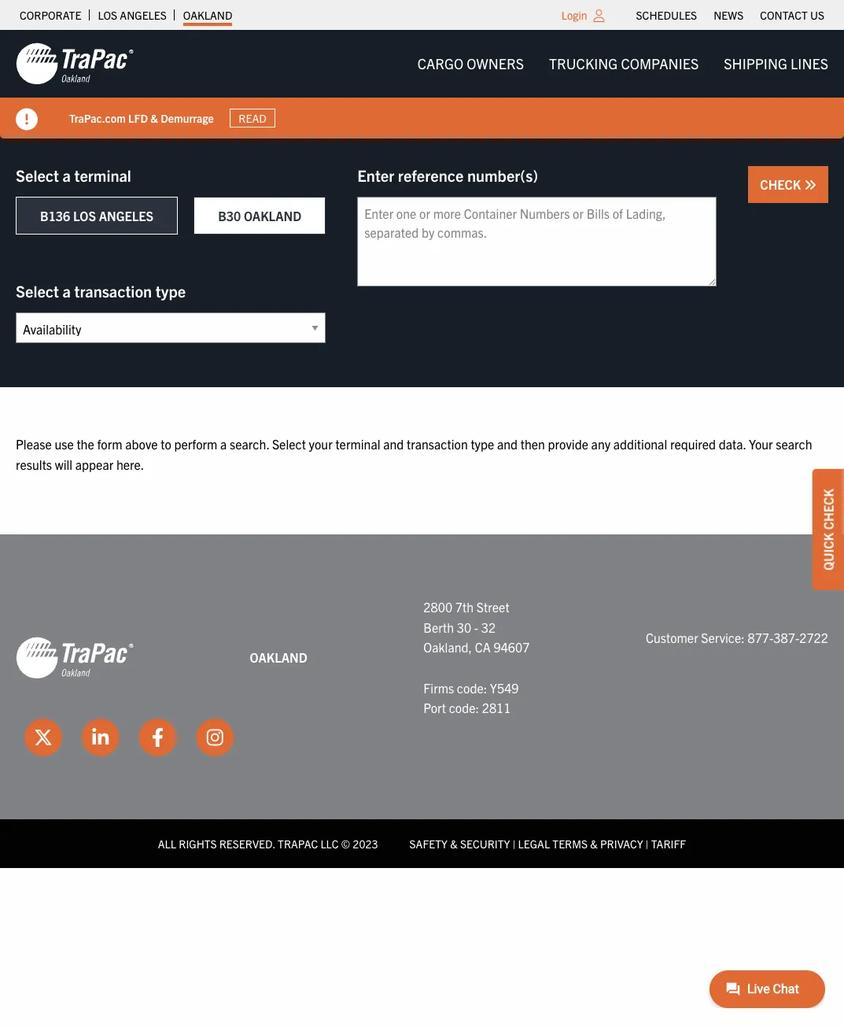 Task type: vqa. For each thing, say whether or not it's contained in the screenshot.
Go
no



Task type: locate. For each thing, give the bounding box(es) containing it.
transaction inside please use the form above to perform a search. select your terminal and transaction type and then provide any additional required data. your search results will appear here.
[[407, 436, 468, 452]]

lines
[[791, 54, 829, 72]]

select left your
[[272, 436, 306, 452]]

terminal right your
[[336, 436, 381, 452]]

contact us
[[761, 8, 825, 22]]

select for select a transaction type
[[16, 281, 59, 301]]

enter reference number(s)
[[358, 165, 539, 185]]

| left tariff link
[[646, 836, 649, 851]]

1 vertical spatial check
[[821, 489, 837, 529]]

0 vertical spatial check
[[761, 176, 804, 192]]

safety & security | legal terms & privacy | tariff
[[410, 836, 686, 851]]

los angeles link
[[98, 4, 167, 26]]

banner
[[0, 30, 845, 139]]

a up the b136
[[63, 165, 71, 185]]

corporate link
[[20, 4, 81, 26]]

a for transaction
[[63, 281, 71, 301]]

2 vertical spatial oakland
[[250, 649, 308, 665]]

and left then at the top of page
[[497, 436, 518, 452]]

news
[[714, 8, 744, 22]]

0 vertical spatial select
[[16, 165, 59, 185]]

shipping lines link
[[712, 48, 841, 80]]

1 vertical spatial terminal
[[336, 436, 381, 452]]

login
[[562, 8, 588, 22]]

ca
[[475, 639, 491, 655]]

& right safety
[[450, 836, 458, 851]]

reference
[[398, 165, 464, 185]]

0 horizontal spatial terminal
[[74, 165, 131, 185]]

trapac.com lfd & demurrage
[[69, 111, 214, 125]]

a left search.
[[220, 436, 227, 452]]

1 horizontal spatial and
[[497, 436, 518, 452]]

b136 los angeles
[[40, 208, 154, 224]]

0 horizontal spatial transaction
[[74, 281, 152, 301]]

0 vertical spatial terminal
[[74, 165, 131, 185]]

transaction
[[74, 281, 152, 301], [407, 436, 468, 452]]

0 horizontal spatial check
[[761, 176, 804, 192]]

2 horizontal spatial &
[[591, 836, 598, 851]]

check button
[[749, 166, 829, 203]]

2800
[[424, 599, 453, 615]]

customer
[[646, 629, 699, 645]]

code: right the port
[[449, 700, 479, 716]]

1 vertical spatial oakland image
[[16, 636, 134, 680]]

use
[[55, 436, 74, 452]]

oakland image
[[16, 42, 134, 86], [16, 636, 134, 680]]

0 vertical spatial oakland
[[183, 8, 233, 22]]

1 vertical spatial menu bar
[[405, 48, 841, 80]]

1 horizontal spatial terminal
[[336, 436, 381, 452]]

| left legal
[[513, 836, 516, 851]]

1 horizontal spatial |
[[646, 836, 649, 851]]

387-
[[774, 629, 800, 645]]

los right corporate
[[98, 8, 117, 22]]

0 vertical spatial los
[[98, 8, 117, 22]]

firms code:  y549 port code:  2811
[[424, 680, 519, 716]]

banner containing cargo owners
[[0, 30, 845, 139]]

a down the b136
[[63, 281, 71, 301]]

los
[[98, 8, 117, 22], [73, 208, 96, 224]]

read link
[[230, 108, 276, 128]]

©
[[341, 836, 350, 851]]

will
[[55, 456, 73, 472]]

number(s)
[[467, 165, 539, 185]]

lfd
[[128, 111, 148, 125]]

1 horizontal spatial check
[[821, 489, 837, 529]]

0 horizontal spatial &
[[151, 111, 158, 125]]

angeles down the select a terminal
[[99, 208, 154, 224]]

1 vertical spatial a
[[63, 281, 71, 301]]

code: up 2811 in the right of the page
[[457, 680, 487, 695]]

& right terms
[[591, 836, 598, 851]]

contact us link
[[761, 4, 825, 26]]

0 vertical spatial oakland image
[[16, 42, 134, 86]]

schedules link
[[636, 4, 697, 26]]

los right the b136
[[73, 208, 96, 224]]

&
[[151, 111, 158, 125], [450, 836, 458, 851], [591, 836, 598, 851]]

footer containing 2800 7th street
[[0, 535, 845, 868]]

select down the b136
[[16, 281, 59, 301]]

terminal
[[74, 165, 131, 185], [336, 436, 381, 452]]

terminal up b136 los angeles on the left top of the page
[[74, 165, 131, 185]]

footer
[[0, 535, 845, 868]]

login link
[[562, 8, 588, 22]]

search
[[776, 436, 813, 452]]

select a terminal
[[16, 165, 131, 185]]

1 horizontal spatial transaction
[[407, 436, 468, 452]]

oakland
[[183, 8, 233, 22], [244, 208, 302, 224], [250, 649, 308, 665]]

1 vertical spatial solid image
[[804, 179, 817, 191]]

angeles
[[120, 8, 167, 22], [99, 208, 154, 224]]

type
[[156, 281, 186, 301], [471, 436, 495, 452]]

0 vertical spatial type
[[156, 281, 186, 301]]

all rights reserved. trapac llc © 2023
[[158, 836, 378, 851]]

& right lfd
[[151, 111, 158, 125]]

privacy
[[601, 836, 644, 851]]

trapac.com
[[69, 111, 126, 125]]

menu bar
[[628, 4, 833, 26], [405, 48, 841, 80]]

perform
[[174, 436, 218, 452]]

1 vertical spatial type
[[471, 436, 495, 452]]

terms
[[553, 836, 588, 851]]

2 | from the left
[[646, 836, 649, 851]]

oakland inside footer
[[250, 649, 308, 665]]

0 horizontal spatial los
[[73, 208, 96, 224]]

safety & security link
[[410, 836, 510, 851]]

b136
[[40, 208, 70, 224]]

a
[[63, 165, 71, 185], [63, 281, 71, 301], [220, 436, 227, 452]]

menu bar up shipping
[[628, 4, 833, 26]]

select inside please use the form above to perform a search. select your terminal and transaction type and then provide any additional required data. your search results will appear here.
[[272, 436, 306, 452]]

0 vertical spatial solid image
[[16, 109, 38, 131]]

additional
[[614, 436, 668, 452]]

|
[[513, 836, 516, 851], [646, 836, 649, 851]]

menu bar down light image at the top
[[405, 48, 841, 80]]

code:
[[457, 680, 487, 695], [449, 700, 479, 716]]

check inside "quick check" link
[[821, 489, 837, 529]]

solid image
[[16, 109, 38, 131], [804, 179, 817, 191]]

select up the b136
[[16, 165, 59, 185]]

1 vertical spatial select
[[16, 281, 59, 301]]

1 vertical spatial angeles
[[99, 208, 154, 224]]

search.
[[230, 436, 269, 452]]

and right your
[[383, 436, 404, 452]]

angeles left oakland link on the left top
[[120, 8, 167, 22]]

port
[[424, 700, 446, 716]]

0 horizontal spatial |
[[513, 836, 516, 851]]

check inside button
[[761, 176, 804, 192]]

please
[[16, 436, 52, 452]]

2 vertical spatial a
[[220, 436, 227, 452]]

0 vertical spatial a
[[63, 165, 71, 185]]

1 vertical spatial transaction
[[407, 436, 468, 452]]

check
[[761, 176, 804, 192], [821, 489, 837, 529]]

0 vertical spatial transaction
[[74, 281, 152, 301]]

0 horizontal spatial and
[[383, 436, 404, 452]]

1 vertical spatial oakland
[[244, 208, 302, 224]]

cargo owners
[[418, 54, 524, 72]]

1 horizontal spatial solid image
[[804, 179, 817, 191]]

0 vertical spatial menu bar
[[628, 4, 833, 26]]

2811
[[482, 700, 511, 716]]

2 vertical spatial select
[[272, 436, 306, 452]]

1 horizontal spatial type
[[471, 436, 495, 452]]



Task type: describe. For each thing, give the bounding box(es) containing it.
required
[[671, 436, 716, 452]]

legal
[[518, 836, 550, 851]]

news link
[[714, 4, 744, 26]]

0 horizontal spatial solid image
[[16, 109, 38, 131]]

solid image inside the check button
[[804, 179, 817, 191]]

1 vertical spatial los
[[73, 208, 96, 224]]

7th
[[456, 599, 474, 615]]

select a transaction type
[[16, 281, 186, 301]]

contact
[[761, 8, 808, 22]]

your
[[749, 436, 773, 452]]

schedules
[[636, 8, 697, 22]]

32
[[482, 619, 496, 635]]

1 horizontal spatial los
[[98, 8, 117, 22]]

firms
[[424, 680, 454, 695]]

1 horizontal spatial &
[[450, 836, 458, 851]]

to
[[161, 436, 171, 452]]

2722
[[800, 629, 829, 645]]

30
[[457, 619, 472, 635]]

0 vertical spatial code:
[[457, 680, 487, 695]]

shipping lines
[[724, 54, 829, 72]]

menu bar containing schedules
[[628, 4, 833, 26]]

1 and from the left
[[383, 436, 404, 452]]

0 horizontal spatial type
[[156, 281, 186, 301]]

Enter reference number(s) text field
[[358, 197, 717, 287]]

terminal inside please use the form above to perform a search. select your terminal and transaction type and then provide any additional required data. your search results will appear here.
[[336, 436, 381, 452]]

appear
[[75, 456, 114, 472]]

select for select a terminal
[[16, 165, 59, 185]]

a for terminal
[[63, 165, 71, 185]]

light image
[[594, 9, 605, 22]]

tariff
[[652, 836, 686, 851]]

then
[[521, 436, 545, 452]]

please use the form above to perform a search. select your terminal and transaction type and then provide any additional required data. your search results will appear here.
[[16, 436, 813, 472]]

type inside please use the form above to perform a search. select your terminal and transaction type and then provide any additional required data. your search results will appear here.
[[471, 436, 495, 452]]

the
[[77, 436, 94, 452]]

1 vertical spatial code:
[[449, 700, 479, 716]]

trucking companies link
[[537, 48, 712, 80]]

form
[[97, 436, 122, 452]]

trucking companies
[[549, 54, 699, 72]]

data.
[[719, 436, 747, 452]]

b30
[[218, 208, 241, 224]]

berth
[[424, 619, 454, 635]]

trucking
[[549, 54, 618, 72]]

service:
[[702, 629, 745, 645]]

los angeles
[[98, 8, 167, 22]]

corporate
[[20, 8, 81, 22]]

rights
[[179, 836, 217, 851]]

street
[[477, 599, 510, 615]]

2023
[[353, 836, 378, 851]]

2 and from the left
[[497, 436, 518, 452]]

legal terms & privacy link
[[518, 836, 644, 851]]

owners
[[467, 54, 524, 72]]

94607
[[494, 639, 530, 655]]

shipping
[[724, 54, 788, 72]]

tariff link
[[652, 836, 686, 851]]

quick check link
[[813, 469, 845, 590]]

any
[[592, 436, 611, 452]]

877-
[[748, 629, 774, 645]]

b30 oakland
[[218, 208, 302, 224]]

cargo
[[418, 54, 464, 72]]

customer service: 877-387-2722
[[646, 629, 829, 645]]

quick
[[821, 532, 837, 570]]

reserved.
[[219, 836, 275, 851]]

trapac
[[278, 836, 318, 851]]

oakland,
[[424, 639, 472, 655]]

all
[[158, 836, 176, 851]]

above
[[125, 436, 158, 452]]

menu bar containing cargo owners
[[405, 48, 841, 80]]

0 vertical spatial angeles
[[120, 8, 167, 22]]

your
[[309, 436, 333, 452]]

us
[[811, 8, 825, 22]]

oakland link
[[183, 4, 233, 26]]

enter
[[358, 165, 395, 185]]

y549
[[490, 680, 519, 695]]

1 | from the left
[[513, 836, 516, 851]]

cargo owners link
[[405, 48, 537, 80]]

2 oakland image from the top
[[16, 636, 134, 680]]

1 oakland image from the top
[[16, 42, 134, 86]]

safety
[[410, 836, 448, 851]]

2800 7th street berth 30 - 32 oakland, ca 94607
[[424, 599, 530, 655]]

results
[[16, 456, 52, 472]]

companies
[[621, 54, 699, 72]]

llc
[[321, 836, 339, 851]]

read
[[239, 111, 267, 125]]

here.
[[116, 456, 144, 472]]

demurrage
[[161, 111, 214, 125]]

provide
[[548, 436, 589, 452]]

-
[[474, 619, 479, 635]]

a inside please use the form above to perform a search. select your terminal and transaction type and then provide any additional required data. your search results will appear here.
[[220, 436, 227, 452]]



